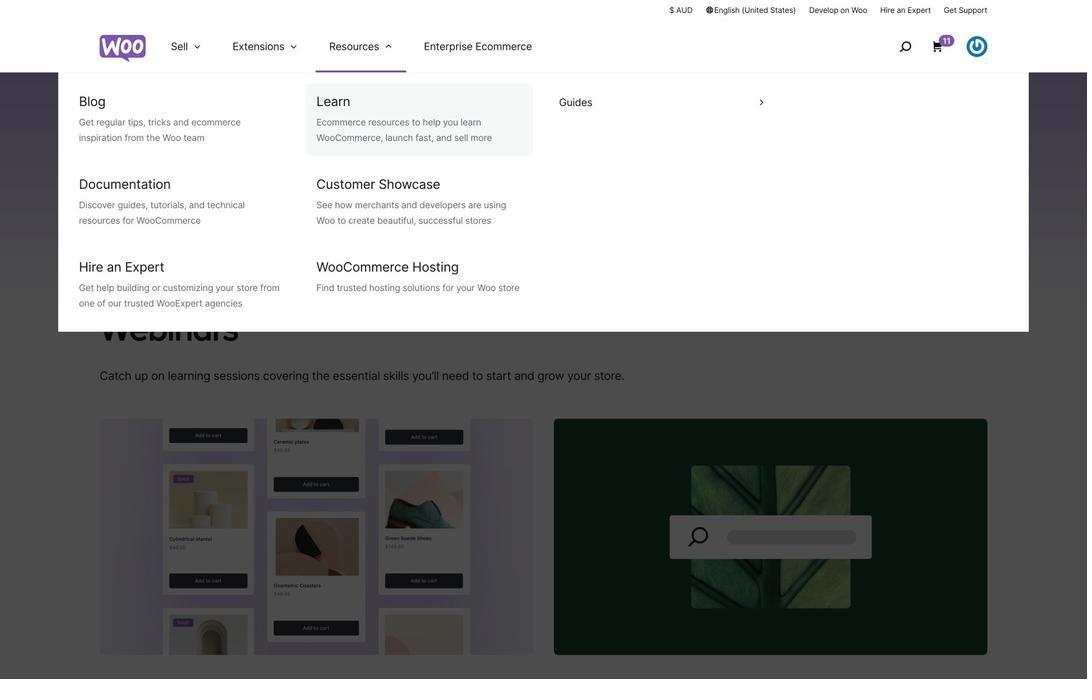 Task type: locate. For each thing, give the bounding box(es) containing it.
service navigation menu element
[[872, 26, 988, 68]]

search image
[[895, 36, 916, 57]]

open account menu image
[[967, 36, 988, 57]]



